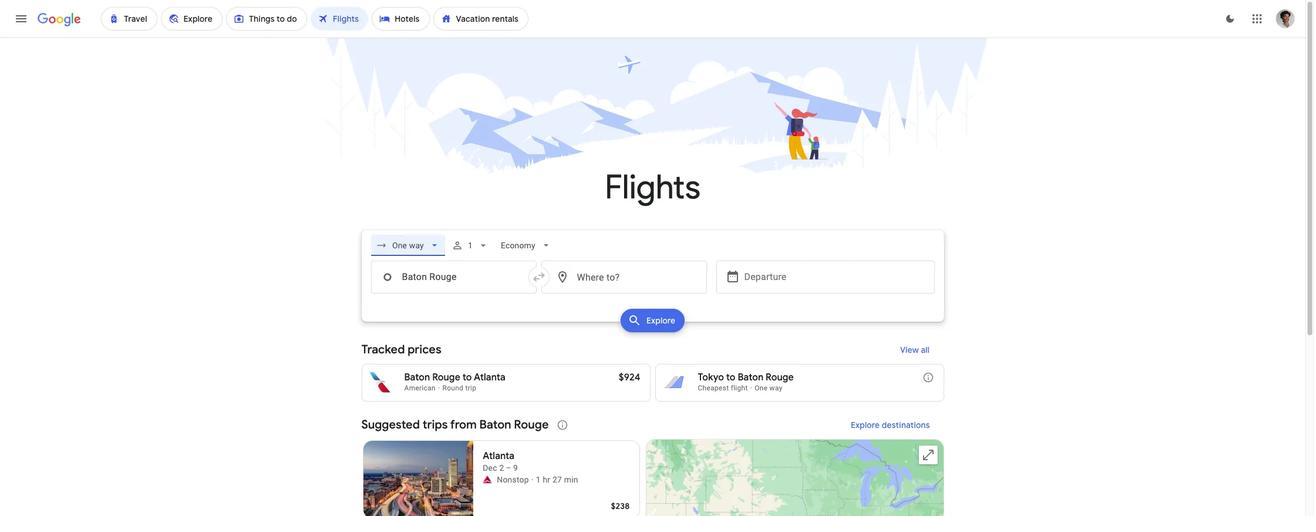 Task type: vqa. For each thing, say whether or not it's contained in the screenshot.
middle ‎
no



Task type: locate. For each thing, give the bounding box(es) containing it.
atlanta
[[474, 372, 506, 384], [483, 450, 514, 462]]

to up trip
[[463, 372, 472, 384]]

hr
[[543, 475, 550, 485]]

trip
[[465, 384, 476, 392]]

baton right from
[[480, 418, 511, 432]]

suggested
[[361, 418, 420, 432]]

explore left destinations
[[851, 420, 880, 430]]

0 horizontal spatial baton
[[404, 372, 430, 384]]

atlanta up dec
[[483, 450, 514, 462]]

Departure text field
[[744, 261, 925, 293]]

to up cheapest flight
[[726, 372, 736, 384]]

0 horizontal spatial explore
[[647, 315, 675, 326]]

1 vertical spatial 1
[[536, 475, 541, 485]]

rouge up round
[[432, 372, 460, 384]]

27
[[553, 475, 562, 485]]

1 horizontal spatial to
[[726, 372, 736, 384]]

tracked prices region
[[361, 336, 944, 402]]

explore destinations button
[[837, 411, 944, 439]]

0 vertical spatial explore
[[647, 315, 675, 326]]

baton
[[404, 372, 430, 384], [738, 372, 764, 384], [480, 418, 511, 432]]

explore destinations
[[851, 420, 930, 430]]

1 vertical spatial explore
[[851, 420, 880, 430]]

1 horizontal spatial baton
[[480, 418, 511, 432]]

1 horizontal spatial rouge
[[514, 418, 549, 432]]

atlanta inside the tracked prices region
[[474, 372, 506, 384]]

1 inside suggested trips from baton rouge region
[[536, 475, 541, 485]]

to
[[463, 372, 472, 384], [726, 372, 736, 384]]

baton up one
[[738, 372, 764, 384]]

None field
[[371, 235, 445, 256], [496, 235, 557, 256], [371, 235, 445, 256], [496, 235, 557, 256]]

change appearance image
[[1216, 5, 1244, 33]]

2 horizontal spatial rouge
[[766, 372, 794, 384]]

1 inside popup button
[[468, 241, 473, 250]]

More info text field
[[922, 372, 934, 386]]

explore for explore destinations
[[851, 420, 880, 430]]

None text field
[[371, 261, 536, 294]]

baton up american
[[404, 372, 430, 384]]

cheapest
[[698, 384, 729, 392]]

1 horizontal spatial explore
[[851, 420, 880, 430]]

0 horizontal spatial 1
[[468, 241, 473, 250]]

way
[[770, 384, 783, 392]]

tracked
[[361, 342, 405, 357]]

one
[[755, 384, 768, 392]]

rouge up the atlanta dec 2 – 9
[[514, 418, 549, 432]]

view
[[900, 345, 919, 355]]

explore
[[647, 315, 675, 326], [851, 420, 880, 430]]

trips
[[423, 418, 448, 432]]

rouge up way
[[766, 372, 794, 384]]

min
[[564, 475, 578, 485]]

1 horizontal spatial 1
[[536, 475, 541, 485]]

rouge
[[432, 372, 460, 384], [766, 372, 794, 384], [514, 418, 549, 432]]

0 vertical spatial atlanta
[[474, 372, 506, 384]]

 image
[[750, 384, 752, 392]]

1
[[468, 241, 473, 250], [536, 475, 541, 485]]

one way
[[755, 384, 783, 392]]

dec
[[483, 463, 497, 473]]

0 vertical spatial 1
[[468, 241, 473, 250]]

explore inside suggested trips from baton rouge region
[[851, 420, 880, 430]]

cheapest flight
[[698, 384, 748, 392]]

tokyo to baton rouge
[[698, 372, 794, 384]]

atlanta up trip
[[474, 372, 506, 384]]

tokyo
[[698, 372, 724, 384]]

 image
[[531, 474, 534, 486]]

more info image
[[922, 372, 934, 384]]

american
[[404, 384, 436, 392]]

explore inside flight search field
[[647, 315, 675, 326]]

924 US dollars text field
[[619, 372, 640, 384]]

1 vertical spatial atlanta
[[483, 450, 514, 462]]

0 horizontal spatial rouge
[[432, 372, 460, 384]]

explore for explore
[[647, 315, 675, 326]]

0 horizontal spatial to
[[463, 372, 472, 384]]

explore up the tracked prices region on the bottom of the page
[[647, 315, 675, 326]]

nonstop
[[497, 475, 529, 485]]

2 horizontal spatial baton
[[738, 372, 764, 384]]

atlanta dec 2 – 9
[[483, 450, 518, 473]]



Task type: describe. For each thing, give the bounding box(es) containing it.
atlanta inside the atlanta dec 2 – 9
[[483, 450, 514, 462]]

flights
[[605, 167, 701, 208]]

explore button
[[621, 309, 685, 332]]

$238
[[611, 501, 630, 512]]

1 for 1
[[468, 241, 473, 250]]

1 hr 27 min
[[536, 475, 578, 485]]

$924
[[619, 372, 640, 384]]

2 to from the left
[[726, 372, 736, 384]]

destinations
[[882, 420, 930, 430]]

baton inside region
[[480, 418, 511, 432]]

rouge inside suggested trips from baton rouge region
[[514, 418, 549, 432]]

2 – 9
[[499, 463, 518, 473]]

suggested trips from baton rouge region
[[361, 411, 944, 516]]

from
[[450, 418, 477, 432]]

 image inside the tracked prices region
[[750, 384, 752, 392]]

238 US dollars text field
[[611, 501, 630, 512]]

round
[[442, 384, 463, 392]]

1 for 1 hr 27 min
[[536, 475, 541, 485]]

 image inside suggested trips from baton rouge region
[[531, 474, 534, 486]]

delta image
[[483, 475, 492, 485]]

1 to from the left
[[463, 372, 472, 384]]

tracked prices
[[361, 342, 441, 357]]

1 button
[[447, 231, 494, 260]]

all
[[921, 345, 930, 355]]

prices
[[408, 342, 441, 357]]

suggested trips from baton rouge
[[361, 418, 549, 432]]

flight
[[731, 384, 748, 392]]

Where to? text field
[[541, 261, 707, 294]]

view all
[[900, 345, 930, 355]]

main menu image
[[14, 12, 28, 26]]

Flight search field
[[352, 230, 953, 336]]

baton rouge to atlanta
[[404, 372, 506, 384]]

round trip
[[442, 384, 476, 392]]



